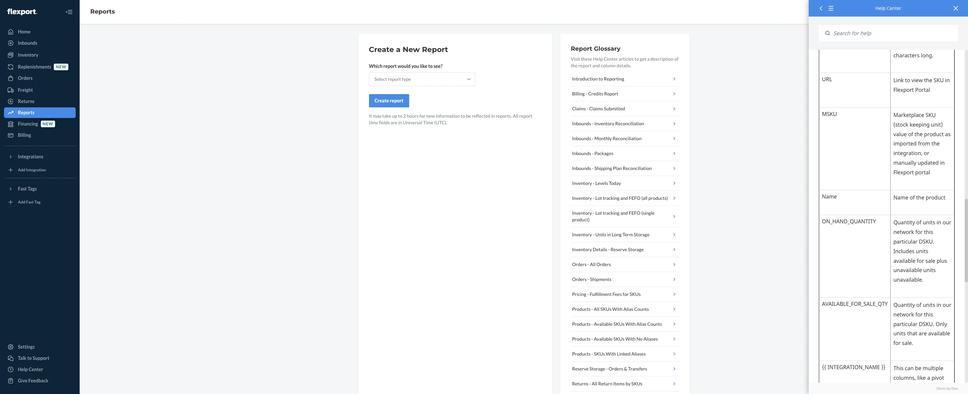Task type: locate. For each thing, give the bounding box(es) containing it.
1 horizontal spatial center
[[604, 56, 618, 62]]

close navigation image
[[65, 8, 73, 16]]

inbounds - shipping plan reconciliation button
[[571, 161, 679, 176]]

0 vertical spatial create
[[369, 45, 394, 54]]

inventory details - reserve storage
[[572, 247, 644, 253]]

skus down products - available skus with alias counts
[[614, 337, 625, 342]]

storage up 'return'
[[590, 367, 605, 372]]

billing inside button
[[572, 91, 585, 97]]

with for products - available skus with alias counts
[[626, 322, 636, 327]]

report up up on the left top of the page
[[390, 98, 404, 104]]

0 vertical spatial for
[[420, 113, 426, 119]]

by right items
[[626, 381, 631, 387]]

claims down billing - credits report
[[572, 106, 586, 112]]

freight link
[[4, 85, 76, 96]]

inbounds down "inbounds - packages" in the right top of the page
[[572, 166, 591, 171]]

inventory for inventory
[[18, 52, 38, 58]]

2 horizontal spatial in
[[607, 232, 611, 238]]

inbounds
[[18, 40, 37, 46], [572, 121, 591, 126], [572, 136, 591, 141], [572, 151, 591, 156], [572, 166, 591, 171]]

2 fefo from the top
[[629, 210, 641, 216]]

0 vertical spatial lot
[[596, 196, 602, 201]]

to inside visit these help center articles to get a description of the report and column details.
[[635, 56, 639, 62]]

0 vertical spatial tracking
[[603, 196, 620, 201]]

- for inventory - lot tracking and fefo (single product)
[[593, 210, 595, 216]]

- for orders - all orders
[[588, 262, 589, 268]]

- left shipments at the right
[[588, 277, 589, 283]]

by
[[626, 381, 631, 387], [947, 387, 951, 391]]

add fast tag link
[[4, 197, 76, 208]]

inventory for inventory details - reserve storage
[[572, 247, 592, 253]]

with down products - all skus with alias counts button
[[626, 322, 636, 327]]

alias inside button
[[624, 307, 634, 312]]

and left column at the top right of the page
[[593, 63, 600, 68]]

orders for orders - all orders
[[572, 262, 587, 268]]

1 vertical spatial lot
[[596, 210, 602, 216]]

1 vertical spatial fast
[[26, 200, 34, 205]]

1 vertical spatial reconciliation
[[613, 136, 642, 141]]

inventory down product)
[[572, 232, 592, 238]]

skus up products - available skus with no aliases
[[614, 322, 625, 327]]

0 horizontal spatial returns
[[18, 99, 34, 104]]

counts for products - available skus with alias counts
[[648, 322, 662, 327]]

- right details
[[608, 247, 610, 253]]

(single
[[642, 210, 655, 216]]

1 horizontal spatial by
[[947, 387, 951, 391]]

inbounds for inbounds - inventory reconciliation
[[572, 121, 591, 126]]

fefo inside inventory - lot tracking and fefo (single product)
[[629, 210, 641, 216]]

orders left &
[[609, 367, 623, 372]]

0 vertical spatial add
[[18, 168, 25, 173]]

today
[[609, 181, 621, 186]]

new up time
[[426, 113, 435, 119]]

report right the "reports."
[[519, 113, 533, 119]]

products - skus with linked aliases button
[[571, 347, 679, 362]]

inventory inside button
[[572, 247, 592, 253]]

inventory up orders - all orders
[[572, 247, 592, 253]]

orders for orders
[[18, 75, 33, 81]]

0 vertical spatial reports link
[[90, 8, 115, 15]]

- inside inventory - lot tracking and fefo (single product)
[[593, 210, 595, 216]]

monthly
[[595, 136, 612, 141]]

1 horizontal spatial new
[[56, 65, 66, 70]]

orders for orders - shipments
[[572, 277, 587, 283]]

fefo for (single
[[629, 210, 641, 216]]

inventory - lot tracking and fefo (all products) button
[[571, 191, 679, 206]]

1 vertical spatial new
[[426, 113, 435, 119]]

3 products from the top
[[572, 337, 591, 342]]

0 horizontal spatial help
[[18, 367, 28, 373]]

- up products - skus with linked aliases
[[592, 337, 593, 342]]

- left monthly
[[592, 136, 594, 141]]

1 vertical spatial a
[[648, 56, 650, 62]]

0 vertical spatial new
[[56, 65, 66, 70]]

- up reserve storage - orders & transfers
[[592, 352, 593, 357]]

talk
[[18, 356, 26, 362]]

create up which
[[369, 45, 394, 54]]

orders up the freight
[[18, 75, 33, 81]]

1 horizontal spatial billing
[[572, 91, 585, 97]]

integrations button
[[4, 152, 76, 162]]

2 horizontal spatial help
[[876, 5, 886, 11]]

glossary
[[594, 45, 621, 52]]

fast inside dropdown button
[[18, 186, 27, 192]]

4 products from the top
[[572, 352, 591, 357]]

0 vertical spatial fefo
[[629, 196, 641, 201]]

all for products
[[594, 307, 600, 312]]

to left be
[[461, 113, 465, 119]]

1 horizontal spatial help center
[[876, 5, 902, 11]]

2 horizontal spatial new
[[426, 113, 435, 119]]

0 horizontal spatial by
[[626, 381, 631, 387]]

1 vertical spatial billing
[[18, 132, 31, 138]]

1 vertical spatial in
[[398, 120, 402, 125]]

a right get
[[648, 56, 650, 62]]

inventory - lot tracking and fefo (single product) button
[[571, 206, 679, 228]]

1 vertical spatial available
[[594, 337, 613, 342]]

lot inside inventory - lot tracking and fefo (single product)
[[596, 210, 602, 216]]

new
[[56, 65, 66, 70], [426, 113, 435, 119], [43, 122, 53, 127]]

reserve inside button
[[611, 247, 627, 253]]

help down report glossary
[[593, 56, 603, 62]]

1 horizontal spatial a
[[648, 56, 650, 62]]

alias up no
[[637, 322, 647, 327]]

replenishments
[[18, 64, 51, 70]]

0 vertical spatial fast
[[18, 186, 27, 192]]

report down these in the top of the page
[[579, 63, 592, 68]]

1 tracking from the top
[[603, 196, 620, 201]]

0 horizontal spatial reports link
[[4, 108, 76, 118]]

2 horizontal spatial center
[[887, 5, 902, 11]]

1 horizontal spatial alias
[[637, 322, 647, 327]]

and for inventory - lot tracking and fefo (single product)
[[621, 210, 628, 216]]

2 vertical spatial storage
[[590, 367, 605, 372]]

report glossary
[[571, 45, 621, 52]]

- left packages
[[592, 151, 594, 156]]

fast inside add fast tag link
[[26, 200, 34, 205]]

new up billing link
[[43, 122, 53, 127]]

inventory inside inventory - lot tracking and fefo (single product)
[[572, 210, 592, 216]]

0 vertical spatial storage
[[634, 232, 650, 238]]

1 horizontal spatial returns
[[572, 381, 589, 387]]

inventory for inventory - lot tracking and fefo (single product)
[[572, 210, 592, 216]]

available for products - available skus with alias counts
[[594, 322, 613, 327]]

create report button
[[369, 94, 409, 108]]

1 horizontal spatial for
[[623, 292, 629, 297]]

add for add integration
[[18, 168, 25, 173]]

may
[[373, 113, 382, 119]]

inbounds for inbounds - shipping plan reconciliation
[[572, 166, 591, 171]]

help center up search search field
[[876, 5, 902, 11]]

skus inside 'button'
[[632, 381, 643, 387]]

- right pricing
[[587, 292, 589, 297]]

inventory for inventory - lot tracking and fefo (all products)
[[572, 196, 592, 201]]

lot inside the inventory - lot tracking and fefo (all products) button
[[596, 196, 602, 201]]

billing for billing
[[18, 132, 31, 138]]

with for products - all skus with alias counts
[[613, 307, 623, 312]]

time
[[369, 120, 378, 125]]

&
[[624, 367, 628, 372]]

1 vertical spatial counts
[[648, 322, 662, 327]]

- down the inventory - levels today
[[593, 196, 595, 201]]

alias
[[624, 307, 634, 312], [637, 322, 647, 327]]

with inside button
[[626, 322, 636, 327]]

shipping
[[595, 166, 612, 171]]

counts inside button
[[648, 322, 662, 327]]

no
[[637, 337, 643, 342]]

inbounds for inbounds
[[18, 40, 37, 46]]

1 products from the top
[[572, 307, 591, 312]]

inbounds - monthly reconciliation button
[[571, 131, 679, 146]]

add down fast tags
[[18, 200, 25, 205]]

pricing - fulfillment fees for skus button
[[571, 288, 679, 302]]

returns down the freight
[[18, 99, 34, 104]]

products - available skus with no aliases button
[[571, 332, 679, 347]]

all inside 'button'
[[592, 381, 598, 387]]

help up give
[[18, 367, 28, 373]]

1 add from the top
[[18, 168, 25, 173]]

inventory up replenishments
[[18, 52, 38, 58]]

and down inventory - levels today button
[[621, 196, 628, 201]]

add inside add fast tag link
[[18, 200, 25, 205]]

aliases right the linked
[[632, 352, 646, 357]]

0 vertical spatial counts
[[634, 307, 649, 312]]

2 horizontal spatial report
[[604, 91, 619, 97]]

inventory up monthly
[[595, 121, 615, 126]]

available inside button
[[594, 337, 613, 342]]

0 horizontal spatial for
[[420, 113, 426, 119]]

help center link
[[4, 365, 76, 376]]

elevio by dixa link
[[819, 387, 959, 391]]

2 vertical spatial in
[[607, 232, 611, 238]]

inventory inside button
[[572, 196, 592, 201]]

reconciliation down "inbounds - inventory reconciliation" button
[[613, 136, 642, 141]]

create inside 'button'
[[375, 98, 389, 104]]

0 horizontal spatial billing
[[18, 132, 31, 138]]

0 vertical spatial center
[[887, 5, 902, 11]]

0 vertical spatial in
[[491, 113, 495, 119]]

tracking down inventory - lot tracking and fefo (all products)
[[603, 210, 620, 216]]

visit
[[571, 56, 580, 62]]

reconciliation down claims - claims submitted button
[[615, 121, 644, 126]]

in left the "reports."
[[491, 113, 495, 119]]

new for replenishments
[[56, 65, 66, 70]]

0 horizontal spatial new
[[43, 122, 53, 127]]

1 vertical spatial help center
[[18, 367, 43, 373]]

1 vertical spatial create
[[375, 98, 389, 104]]

reconciliation
[[615, 121, 644, 126], [613, 136, 642, 141], [623, 166, 652, 171]]

for up time
[[420, 113, 426, 119]]

1 vertical spatial aliases
[[632, 352, 646, 357]]

lot up the units
[[596, 210, 602, 216]]

elevio by dixa
[[937, 387, 959, 391]]

claims - claims submitted
[[572, 106, 625, 112]]

a inside visit these help center articles to get a description of the report and column details.
[[648, 56, 650, 62]]

flexport logo image
[[7, 9, 37, 15]]

2 products from the top
[[572, 322, 591, 327]]

report left type
[[388, 76, 401, 82]]

2 tracking from the top
[[603, 210, 620, 216]]

reconciliation down inbounds - packages 'button'
[[623, 166, 652, 171]]

and inside inventory - lot tracking and fefo (single product)
[[621, 210, 628, 216]]

1 vertical spatial for
[[623, 292, 629, 297]]

by inside "link"
[[947, 387, 951, 391]]

0 vertical spatial reports
[[90, 8, 115, 15]]

create up may
[[375, 98, 389, 104]]

2 vertical spatial new
[[43, 122, 53, 127]]

lot down the inventory - levels today
[[596, 196, 602, 201]]

- for inventory - lot tracking and fefo (all products)
[[593, 196, 595, 201]]

0 vertical spatial returns
[[18, 99, 34, 104]]

skus up reserve storage - orders & transfers
[[594, 352, 605, 357]]

0 vertical spatial and
[[593, 63, 600, 68]]

1 horizontal spatial in
[[491, 113, 495, 119]]

add inside add integration link
[[18, 168, 25, 173]]

help center
[[876, 5, 902, 11], [18, 367, 43, 373]]

2 vertical spatial help
[[18, 367, 28, 373]]

fast tags
[[18, 186, 37, 192]]

2 vertical spatial reconciliation
[[623, 166, 652, 171]]

to left get
[[635, 56, 639, 62]]

tracking inside inventory - lot tracking and fefo (single product)
[[603, 210, 620, 216]]

skus inside button
[[614, 322, 625, 327]]

details
[[593, 247, 608, 253]]

1 fefo from the top
[[629, 196, 641, 201]]

1 vertical spatial and
[[621, 196, 628, 201]]

returns - all return items by skus
[[572, 381, 643, 387]]

0 horizontal spatial reserve
[[572, 367, 589, 372]]

all inside button
[[590, 262, 596, 268]]

0 horizontal spatial a
[[396, 45, 401, 54]]

report for billing - credits report
[[604, 91, 619, 97]]

new
[[403, 45, 420, 54]]

dixa
[[952, 387, 959, 391]]

help inside visit these help center articles to get a description of the report and column details.
[[593, 56, 603, 62]]

create
[[369, 45, 394, 54], [375, 98, 389, 104]]

0 horizontal spatial claims
[[572, 106, 586, 112]]

pricing
[[572, 292, 587, 297]]

tracking inside button
[[603, 196, 620, 201]]

report inside button
[[604, 91, 619, 97]]

skus down transfers
[[632, 381, 643, 387]]

report for select report type
[[388, 76, 401, 82]]

freight
[[18, 87, 33, 93]]

help center up give feedback
[[18, 367, 43, 373]]

inventory up product)
[[572, 210, 592, 216]]

products - all skus with alias counts button
[[571, 302, 679, 317]]

tracking down today
[[603, 196, 620, 201]]

billing
[[572, 91, 585, 97], [18, 132, 31, 138]]

all inside button
[[594, 307, 600, 312]]

reserve down long
[[611, 247, 627, 253]]

2 available from the top
[[594, 337, 613, 342]]

inventory down the inventory - levels today
[[572, 196, 592, 201]]

2 vertical spatial center
[[29, 367, 43, 373]]

billing - credits report
[[572, 91, 619, 97]]

product)
[[572, 217, 590, 223]]

1 available from the top
[[594, 322, 613, 327]]

skus inside button
[[630, 292, 641, 297]]

billing for billing - credits report
[[572, 91, 585, 97]]

- left the units
[[593, 232, 595, 238]]

units
[[596, 232, 607, 238]]

storage right term at the right of the page
[[634, 232, 650, 238]]

- down billing - credits report
[[587, 106, 589, 112]]

0 vertical spatial alias
[[624, 307, 634, 312]]

fefo left (all
[[629, 196, 641, 201]]

2 lot from the top
[[596, 210, 602, 216]]

financing
[[18, 121, 38, 127]]

1 vertical spatial alias
[[637, 322, 647, 327]]

reserve
[[611, 247, 627, 253], [572, 367, 589, 372]]

for
[[420, 113, 426, 119], [623, 292, 629, 297]]

- left levels
[[593, 181, 595, 186]]

fast left the tags
[[18, 186, 27, 192]]

alias inside button
[[637, 322, 647, 327]]

- for products - available skus with alias counts
[[592, 322, 593, 327]]

report inside 'button'
[[390, 98, 404, 104]]

2 claims from the left
[[590, 106, 603, 112]]

select
[[375, 76, 387, 82]]

returns inside 'button'
[[572, 381, 589, 387]]

elevio
[[937, 387, 946, 391]]

by left dixa
[[947, 387, 951, 391]]

1 vertical spatial returns
[[572, 381, 589, 387]]

fefo inside button
[[629, 196, 641, 201]]

orders up shipments at the right
[[597, 262, 611, 268]]

- for orders - shipments
[[588, 277, 589, 283]]

- down products - all skus with alias counts
[[592, 322, 593, 327]]

inbounds down home
[[18, 40, 37, 46]]

report for create report
[[390, 98, 404, 104]]

billing link
[[4, 130, 76, 141]]

report up see?
[[422, 45, 448, 54]]

0 horizontal spatial center
[[29, 367, 43, 373]]

0 vertical spatial billing
[[572, 91, 585, 97]]

create for create report
[[375, 98, 389, 104]]

reserve inside button
[[572, 367, 589, 372]]

center up search search field
[[887, 5, 902, 11]]

1 vertical spatial center
[[604, 56, 618, 62]]

- left shipping
[[592, 166, 594, 171]]

skus
[[630, 292, 641, 297], [601, 307, 612, 312], [614, 322, 625, 327], [614, 337, 625, 342], [594, 352, 605, 357], [632, 381, 643, 387]]

all inside the it may take up to 2 hours for new information to be reflected in reports. all report time fields are in universal time (utc).
[[513, 113, 519, 119]]

in left long
[[607, 232, 611, 238]]

counts inside button
[[634, 307, 649, 312]]

with left no
[[626, 337, 636, 342]]

0 vertical spatial available
[[594, 322, 613, 327]]

1 horizontal spatial reserve
[[611, 247, 627, 253]]

returns for returns
[[18, 99, 34, 104]]

inventory left levels
[[572, 181, 592, 186]]

add left "integration"
[[18, 168, 25, 173]]

1 vertical spatial help
[[593, 56, 603, 62]]

1 vertical spatial reserve
[[572, 367, 589, 372]]

0 vertical spatial reconciliation
[[615, 121, 644, 126]]

report up select report type
[[384, 63, 397, 69]]

aliases right no
[[644, 337, 658, 342]]

available inside button
[[594, 322, 613, 327]]

home
[[18, 29, 30, 35]]

1 vertical spatial storage
[[628, 247, 644, 253]]

1 vertical spatial fefo
[[629, 210, 641, 216]]

products inside button
[[572, 322, 591, 327]]

fees
[[613, 292, 622, 297]]

tracking for (all
[[603, 196, 620, 201]]

center down talk to support
[[29, 367, 43, 373]]

be
[[466, 113, 471, 119]]

1 lot from the top
[[596, 196, 602, 201]]

all down fulfillment
[[594, 307, 600, 312]]

give
[[18, 378, 27, 384]]

for right fees
[[623, 292, 629, 297]]

report up these in the top of the page
[[571, 45, 592, 52]]

with left the linked
[[606, 352, 616, 357]]

1 horizontal spatial help
[[593, 56, 603, 62]]

all right the "reports."
[[513, 113, 519, 119]]

inbounds - inventory reconciliation button
[[571, 117, 679, 131]]

storage
[[634, 232, 650, 238], [628, 247, 644, 253], [590, 367, 605, 372]]

- up inventory - units in long term storage on the right bottom of the page
[[593, 210, 595, 216]]

- left 'return'
[[589, 381, 591, 387]]

for inside the it may take up to 2 hours for new information to be reflected in reports. all report time fields are in universal time (utc).
[[420, 113, 426, 119]]

inbounds - monthly reconciliation
[[572, 136, 642, 141]]

inbounds left packages
[[572, 151, 591, 156]]

orders link
[[4, 73, 76, 84]]

type
[[402, 76, 411, 82]]

help up search search field
[[876, 5, 886, 11]]

1 horizontal spatial claims
[[590, 106, 603, 112]]

- for inventory - levels today
[[593, 181, 595, 186]]

available for products - available skus with no aliases
[[594, 337, 613, 342]]

orders up orders - shipments
[[572, 262, 587, 268]]

- up orders - shipments
[[588, 262, 589, 268]]

all up orders - shipments
[[590, 262, 596, 268]]

alias down the pricing - fulfillment fees for skus button
[[624, 307, 634, 312]]

2 vertical spatial and
[[621, 210, 628, 216]]

storage down term at the right of the page
[[628, 247, 644, 253]]

storage inside button
[[628, 247, 644, 253]]

1 horizontal spatial reports
[[90, 8, 115, 15]]

1 horizontal spatial reports link
[[90, 8, 115, 15]]

reports link
[[90, 8, 115, 15], [4, 108, 76, 118]]

skus down orders - shipments button
[[630, 292, 641, 297]]

report inside the it may take up to 2 hours for new information to be reflected in reports. all report time fields are in universal time (utc).
[[519, 113, 533, 119]]

2 add from the top
[[18, 200, 25, 205]]

1 vertical spatial add
[[18, 200, 25, 205]]

0 vertical spatial help center
[[876, 5, 902, 11]]

hours
[[407, 113, 419, 119]]

0 horizontal spatial report
[[422, 45, 448, 54]]

- down 'claims - claims submitted'
[[592, 121, 594, 126]]

with down fees
[[613, 307, 623, 312]]

0 horizontal spatial alias
[[624, 307, 634, 312]]

0 vertical spatial reserve
[[611, 247, 627, 253]]

to right talk
[[27, 356, 32, 362]]

report
[[579, 63, 592, 68], [384, 63, 397, 69], [388, 76, 401, 82], [390, 98, 404, 104], [519, 113, 533, 119]]

inventory - lot tracking and fefo (single product)
[[572, 210, 655, 223]]

reconciliation for inbounds - monthly reconciliation
[[613, 136, 642, 141]]

inbounds inside 'button'
[[572, 151, 591, 156]]

a left new
[[396, 45, 401, 54]]

0 horizontal spatial in
[[398, 120, 402, 125]]

1 vertical spatial tracking
[[603, 210, 620, 216]]

1 vertical spatial reports
[[18, 110, 34, 116]]

in right are at the left top of page
[[398, 120, 402, 125]]

add integration
[[18, 168, 46, 173]]

and inside the inventory - lot tracking and fefo (all products) button
[[621, 196, 628, 201]]

reports
[[90, 8, 115, 15], [18, 110, 34, 116]]

0 vertical spatial a
[[396, 45, 401, 54]]

add
[[18, 168, 25, 173], [18, 200, 25, 205]]

inbounds down 'claims - claims submitted'
[[572, 121, 591, 126]]

counts
[[634, 307, 649, 312], [648, 322, 662, 327]]



Task type: vqa. For each thing, say whether or not it's contained in the screenshot.
THE "COMPLIANCE"
no



Task type: describe. For each thing, give the bounding box(es) containing it.
products - available skus with alias counts
[[572, 322, 662, 327]]

give feedback
[[18, 378, 48, 384]]

introduction
[[572, 76, 598, 82]]

- for pricing - fulfillment fees for skus
[[587, 292, 589, 297]]

reconciliation for inbounds - inventory reconciliation
[[615, 121, 644, 126]]

to right like
[[428, 63, 433, 69]]

orders - all orders button
[[571, 258, 679, 273]]

all for returns
[[592, 381, 598, 387]]

linked
[[617, 352, 631, 357]]

- for billing - credits report
[[586, 91, 588, 97]]

fefo for (all
[[629, 196, 641, 201]]

- for products - skus with linked aliases
[[592, 352, 593, 357]]

items
[[614, 381, 625, 387]]

reports.
[[496, 113, 512, 119]]

create for create a new report
[[369, 45, 394, 54]]

inventory - units in long term storage
[[572, 232, 650, 238]]

tracking for (single
[[603, 210, 620, 216]]

reporting
[[604, 76, 624, 82]]

take
[[382, 113, 391, 119]]

0 vertical spatial help
[[876, 5, 886, 11]]

universal
[[403, 120, 422, 125]]

levels
[[596, 181, 608, 186]]

products - available skus with alias counts button
[[571, 317, 679, 332]]

0 horizontal spatial help center
[[18, 367, 43, 373]]

products - all skus with alias counts
[[572, 307, 649, 312]]

0 horizontal spatial reports
[[18, 110, 34, 116]]

settings
[[18, 345, 35, 350]]

tags
[[28, 186, 37, 192]]

with for products - available skus with no aliases
[[626, 337, 636, 342]]

long
[[612, 232, 622, 238]]

products for products - available skus with no aliases
[[572, 337, 591, 342]]

add fast tag
[[18, 200, 40, 205]]

create a new report
[[369, 45, 448, 54]]

to left 2
[[398, 113, 403, 119]]

products - available skus with no aliases
[[572, 337, 658, 342]]

products)
[[649, 196, 668, 201]]

report for create a new report
[[422, 45, 448, 54]]

Search search field
[[830, 25, 959, 42]]

add for add fast tag
[[18, 200, 25, 205]]

details.
[[617, 63, 631, 68]]

articles
[[619, 56, 634, 62]]

create report
[[375, 98, 404, 104]]

like
[[420, 63, 428, 69]]

submitted
[[604, 106, 625, 112]]

1 claims from the left
[[572, 106, 586, 112]]

counts for products - all skus with alias counts
[[634, 307, 649, 312]]

lot for inventory - lot tracking and fefo (single product)
[[596, 210, 602, 216]]

for inside button
[[623, 292, 629, 297]]

the
[[571, 63, 578, 68]]

products - skus with linked aliases
[[572, 352, 646, 357]]

give feedback button
[[4, 376, 76, 387]]

inventory - levels today button
[[571, 176, 679, 191]]

plan
[[613, 166, 622, 171]]

by inside 'button'
[[626, 381, 631, 387]]

- for inbounds - monthly reconciliation
[[592, 136, 594, 141]]

- for products - all skus with alias counts
[[592, 307, 593, 312]]

1 horizontal spatial report
[[571, 45, 592, 52]]

see?
[[434, 63, 443, 69]]

alias for products - available skus with alias counts
[[637, 322, 647, 327]]

integration
[[26, 168, 46, 173]]

(all
[[642, 196, 648, 201]]

packages
[[595, 151, 614, 156]]

it may take up to 2 hours for new information to be reflected in reports. all report time fields are in universal time (utc).
[[369, 113, 533, 125]]

- for inbounds - shipping plan reconciliation
[[592, 166, 594, 171]]

get
[[640, 56, 647, 62]]

tag
[[34, 200, 40, 205]]

information
[[436, 113, 460, 119]]

returns for returns - all return items by skus
[[572, 381, 589, 387]]

orders - shipments button
[[571, 273, 679, 288]]

fast tags button
[[4, 184, 76, 195]]

description
[[651, 56, 674, 62]]

lot for inventory - lot tracking and fefo (all products)
[[596, 196, 602, 201]]

support
[[33, 356, 49, 362]]

introduction to reporting
[[572, 76, 624, 82]]

center inside visit these help center articles to get a description of the report and column details.
[[604, 56, 618, 62]]

inbounds - shipping plan reconciliation
[[572, 166, 652, 171]]

you
[[412, 63, 419, 69]]

up
[[392, 113, 397, 119]]

- for inventory - units in long term storage
[[593, 232, 595, 238]]

- for claims - claims submitted
[[587, 106, 589, 112]]

skus down pricing - fulfillment fees for skus
[[601, 307, 612, 312]]

1 vertical spatial reports link
[[4, 108, 76, 118]]

fields
[[379, 120, 390, 125]]

- for inbounds - packages
[[592, 151, 594, 156]]

shipments
[[590, 277, 612, 283]]

all for orders
[[590, 262, 596, 268]]

transfers
[[628, 367, 647, 372]]

inbounds for inbounds - packages
[[572, 151, 591, 156]]

report inside visit these help center articles to get a description of the report and column details.
[[579, 63, 592, 68]]

- for returns - all return items by skus
[[589, 381, 591, 387]]

column
[[601, 63, 616, 68]]

billing - credits report button
[[571, 87, 679, 102]]

of
[[675, 56, 679, 62]]

orders - shipments
[[572, 277, 612, 283]]

integrations
[[18, 154, 43, 160]]

inbounds for inbounds - monthly reconciliation
[[572, 136, 591, 141]]

and for inventory - lot tracking and fefo (all products)
[[621, 196, 628, 201]]

to left reporting
[[599, 76, 603, 82]]

reserve storage - orders & transfers
[[572, 367, 647, 372]]

inventory - levels today
[[572, 181, 621, 186]]

inbounds - packages button
[[571, 146, 679, 161]]

return
[[598, 381, 613, 387]]

talk to support button
[[4, 354, 76, 364]]

- up 'returns - all return items by skus'
[[606, 367, 608, 372]]

which report would you like to see?
[[369, 63, 443, 69]]

new for financing
[[43, 122, 53, 127]]

inventory for inventory - levels today
[[572, 181, 592, 186]]

report for which report would you like to see?
[[384, 63, 397, 69]]

and inside visit these help center articles to get a description of the report and column details.
[[593, 63, 600, 68]]

term
[[623, 232, 633, 238]]

inventory for inventory - units in long term storage
[[572, 232, 592, 238]]

alias for products - all skus with alias counts
[[624, 307, 634, 312]]

inventory - lot tracking and fefo (all products)
[[572, 196, 668, 201]]

products for products - available skus with alias counts
[[572, 322, 591, 327]]

(utc).
[[434, 120, 447, 125]]

new inside the it may take up to 2 hours for new information to be reflected in reports. all report time fields are in universal time (utc).
[[426, 113, 435, 119]]

products for products - skus with linked aliases
[[572, 352, 591, 357]]

- for inbounds - inventory reconciliation
[[592, 121, 594, 126]]

2
[[403, 113, 406, 119]]

inbounds link
[[4, 38, 76, 48]]

are
[[391, 120, 398, 125]]

time
[[423, 120, 434, 125]]

reserve storage - orders & transfers button
[[571, 362, 679, 377]]

inbounds - inventory reconciliation
[[572, 121, 644, 126]]

- for products - available skus with no aliases
[[592, 337, 593, 342]]

in inside inventory - units in long term storage button
[[607, 232, 611, 238]]

products for products - all skus with alias counts
[[572, 307, 591, 312]]

claims - claims submitted button
[[571, 102, 679, 117]]

0 vertical spatial aliases
[[644, 337, 658, 342]]

reflected
[[472, 113, 491, 119]]



